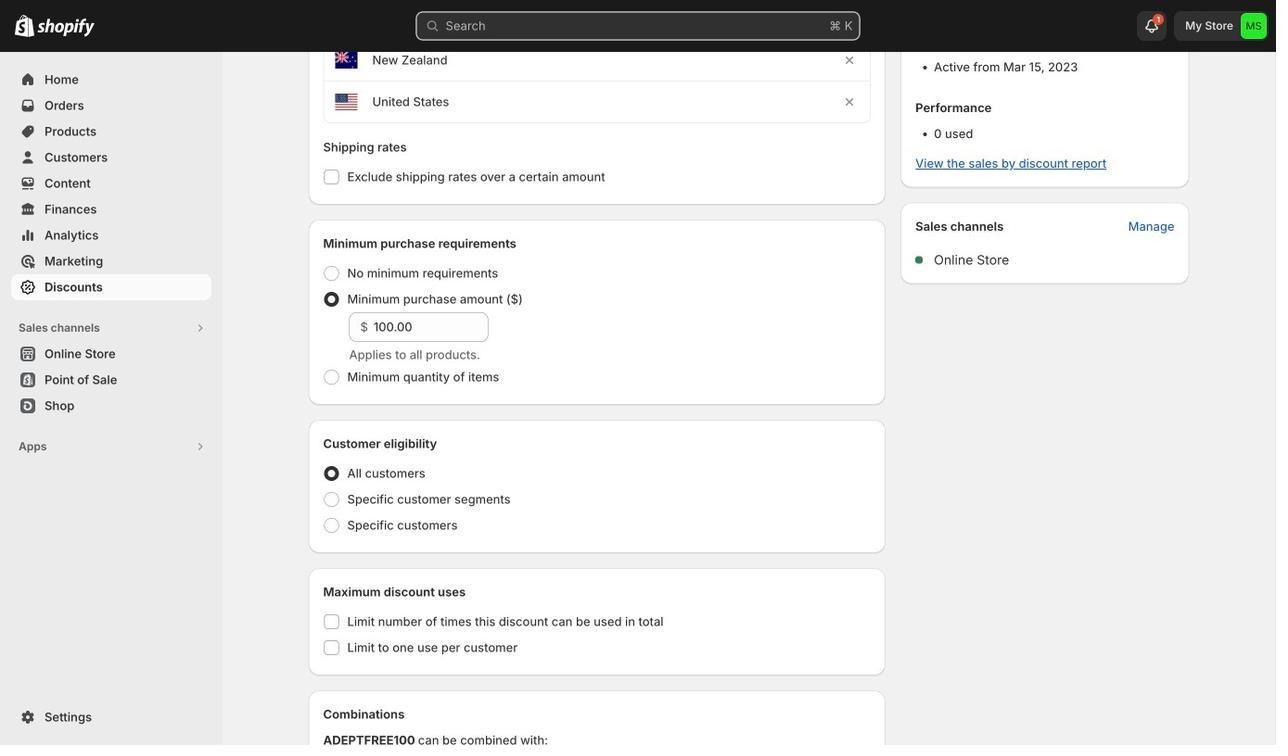 Task type: vqa. For each thing, say whether or not it's contained in the screenshot.
Get A Sense Of What Your Product Page Could Look Like With A Sample Product. Add A Sample Product
no



Task type: locate. For each thing, give the bounding box(es) containing it.
0.00 text field
[[374, 313, 488, 342]]



Task type: describe. For each thing, give the bounding box(es) containing it.
shopify image
[[15, 15, 34, 37]]

my store image
[[1241, 13, 1267, 39]]

shopify image
[[37, 18, 95, 37]]



